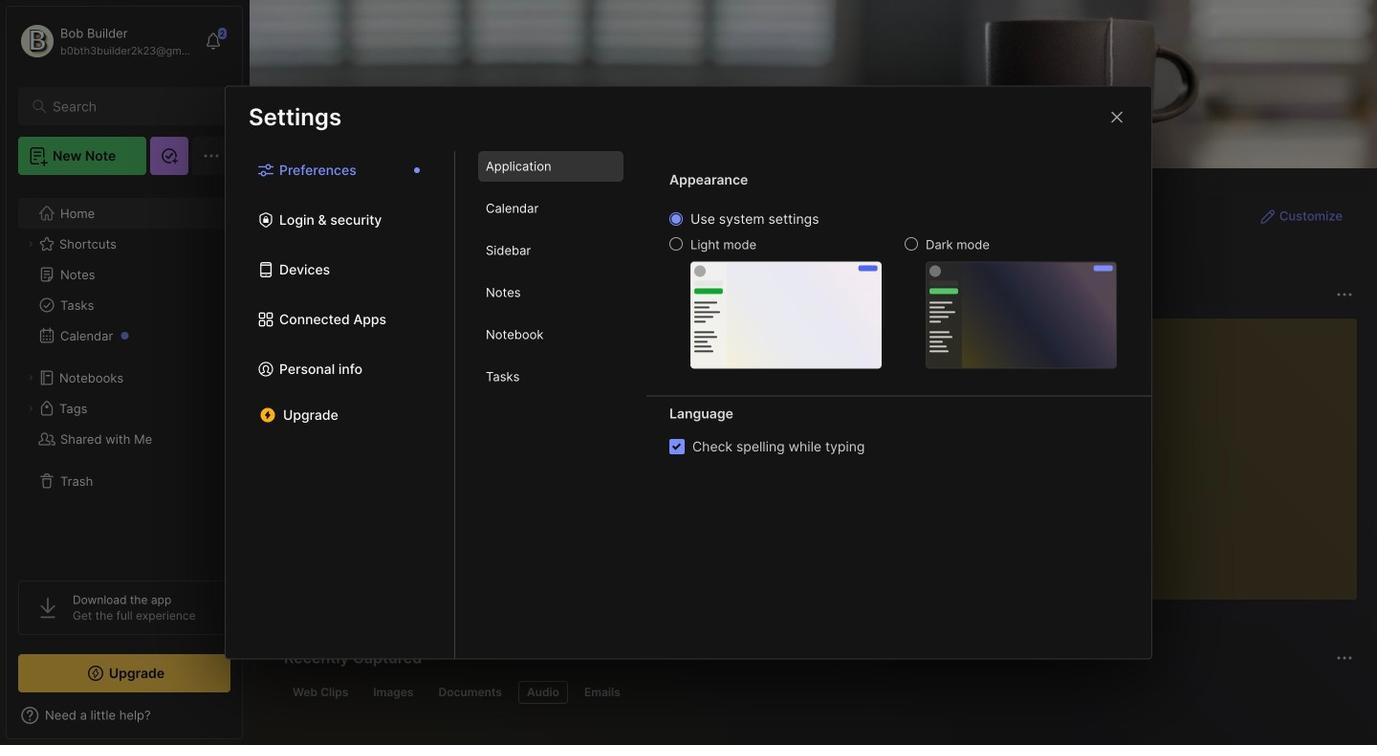 Task type: vqa. For each thing, say whether or not it's contained in the screenshot.
top New Task image
no



Task type: describe. For each thing, give the bounding box(es) containing it.
tree inside "main" element
[[7, 187, 242, 563]]

expand notebooks image
[[25, 372, 36, 384]]

main element
[[0, 0, 249, 745]]

Start writing… text field
[[1031, 319, 1356, 584]]



Task type: locate. For each thing, give the bounding box(es) containing it.
tab
[[478, 151, 624, 182], [478, 193, 624, 224], [478, 235, 624, 266], [478, 277, 624, 308], [284, 318, 340, 341], [348, 318, 425, 341], [478, 319, 624, 350], [478, 362, 624, 392], [284, 681, 357, 704], [365, 681, 422, 704], [430, 681, 511, 704], [518, 681, 568, 704], [576, 681, 629, 704]]

option group
[[670, 210, 1117, 369]]

tab list
[[226, 151, 455, 659], [455, 151, 647, 659], [284, 318, 984, 341], [284, 681, 1351, 704]]

None search field
[[53, 95, 205, 118]]

None checkbox
[[670, 439, 685, 454]]

None radio
[[670, 212, 683, 226]]

Search text field
[[53, 98, 205, 116]]

close image
[[1106, 106, 1129, 129]]

row group
[[280, 352, 969, 612]]

tree
[[7, 187, 242, 563]]

none search field inside "main" element
[[53, 95, 205, 118]]

None radio
[[670, 237, 683, 251], [905, 237, 918, 251], [670, 237, 683, 251], [905, 237, 918, 251]]

expand tags image
[[25, 403, 36, 414]]



